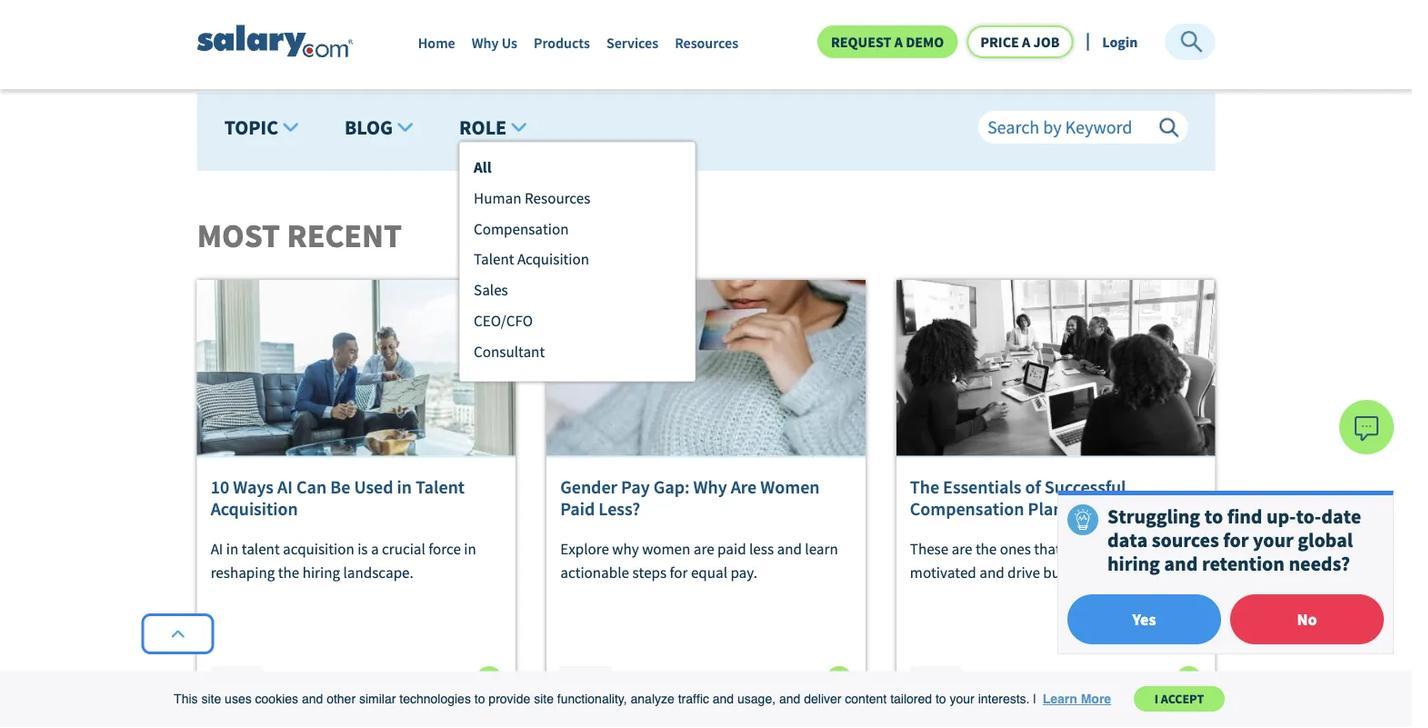 Task type: vqa. For each thing, say whether or not it's contained in the screenshot.
Human
yes



Task type: describe. For each thing, give the bounding box(es) containing it.
login link
[[1102, 33, 1138, 51]]

this
[[174, 692, 198, 707]]

paid
[[718, 540, 746, 559]]

acquisition inside 10 ways ai can be used in talent acquisition
[[211, 497, 298, 520]]

3 read from the left
[[1088, 671, 1123, 689]]

ways
[[233, 476, 274, 498]]

resources link
[[675, 34, 738, 61]]

ceo/cfo
[[474, 311, 533, 330]]

ones
[[1000, 540, 1031, 559]]

read more link for the essentials of successful compensation plan management
[[1088, 666, 1202, 692]]

i
[[1155, 691, 1158, 708]]

cookies
[[255, 692, 298, 707]]

blog for gender pay gap: why are women paid less?
[[568, 671, 605, 690]]

your inside cookieconsent dialog
[[950, 692, 975, 707]]

0 vertical spatial search image
[[1179, 29, 1204, 55]]

and inside struggling to find up-to-date data sources for your global hiring and retention needs?
[[1164, 552, 1198, 577]]

0 horizontal spatial resources
[[525, 188, 590, 207]]

arrow right image for gender pay gap: why are women paid less?
[[826, 666, 852, 692]]

other
[[327, 692, 356, 707]]

for inside struggling to find up-to-date data sources for your global hiring and retention needs?
[[1223, 528, 1249, 553]]

why us link
[[472, 34, 517, 61]]

ai inside 10 ways ai can be used in talent acquisition
[[277, 476, 293, 498]]

human resources
[[474, 188, 590, 207]]

blog for 10 ways ai can be used in talent acquisition
[[218, 671, 255, 690]]

0 vertical spatial talent
[[474, 250, 514, 269]]

10 ways ai can be used in talent acquisition image
[[197, 280, 516, 458]]

more for gender pay gap: why are women paid less?
[[776, 671, 814, 689]]

force
[[429, 540, 461, 559]]

hiring for landscape.
[[302, 563, 340, 582]]

0 horizontal spatial to
[[474, 692, 485, 707]]

results.
[[1103, 563, 1150, 582]]

deliver
[[804, 692, 842, 707]]

gender pay gap: why are women paid less? image
[[547, 280, 865, 458]]

sales
[[474, 280, 508, 300]]

of
[[1025, 476, 1041, 498]]

talent acquisition
[[474, 250, 589, 269]]

request a demo link
[[817, 25, 958, 58]]

sources
[[1152, 528, 1219, 553]]

actionable
[[560, 563, 629, 582]]

traffic
[[678, 692, 709, 707]]

read more for talent
[[389, 671, 468, 689]]

arrow right image
[[477, 666, 502, 692]]

and left deliver
[[779, 692, 800, 707]]

job
[[1033, 33, 1060, 51]]

find
[[1227, 504, 1263, 529]]

the inside these are the ones that keep employees motivated and drive business results.
[[976, 540, 997, 559]]

1 site from the left
[[201, 692, 221, 707]]

reshaping
[[211, 563, 275, 582]]

consultant
[[474, 342, 545, 361]]

the
[[910, 476, 939, 498]]

landscape.
[[343, 563, 413, 582]]

data
[[1108, 528, 1148, 553]]

0 horizontal spatial why
[[472, 34, 499, 52]]

global
[[1298, 528, 1353, 553]]

talent inside 10 ways ai can be used in talent acquisition
[[416, 476, 465, 498]]

gap:
[[653, 476, 690, 498]]

why
[[612, 540, 639, 559]]

uses
[[225, 692, 252, 707]]

0 horizontal spatial compensation
[[474, 219, 569, 238]]

read for less?
[[739, 671, 773, 689]]

hiring for and
[[1108, 552, 1160, 577]]

most recent
[[197, 215, 402, 257]]

price
[[980, 33, 1019, 51]]

most
[[197, 215, 280, 257]]

struggling
[[1108, 504, 1200, 529]]

retention
[[1202, 552, 1285, 577]]

the inside ai in talent acquisition is a crucial force in reshaping the hiring landscape.
[[278, 563, 299, 582]]

read for talent
[[389, 671, 424, 689]]

arrow right image for the essentials of successful compensation plan management
[[1176, 666, 1202, 692]]

up-
[[1267, 504, 1296, 529]]

services
[[607, 34, 658, 52]]

home link
[[418, 34, 455, 61]]

why inside 'gender pay gap: why are women paid less?'
[[693, 476, 727, 498]]

a inside ai in talent acquisition is a crucial force in reshaping the hiring landscape.
[[371, 540, 379, 559]]

women
[[760, 476, 820, 498]]

more for 10 ways ai can be used in talent acquisition
[[427, 671, 465, 689]]

3 read more from the left
[[1088, 671, 1167, 689]]

10
[[211, 476, 229, 498]]

cookieconsent dialog
[[0, 671, 1412, 727]]

read more for less?
[[739, 671, 817, 689]]

less?
[[599, 497, 640, 520]]

technologies
[[399, 692, 471, 707]]

essentials
[[943, 476, 1022, 498]]

business
[[1043, 563, 1100, 582]]

services link
[[607, 34, 658, 61]]

in inside 10 ways ai can be used in talent acquisition
[[397, 476, 412, 498]]

the essentials of successful compensation plan management
[[910, 476, 1170, 520]]

compensation inside the essentials of successful compensation plan management
[[910, 497, 1024, 520]]

gender pay gap: why are women paid less? link
[[560, 476, 852, 520]]

why us
[[472, 34, 517, 52]]

learn more button
[[1040, 686, 1114, 713]]

is
[[357, 540, 368, 559]]

products
[[534, 34, 590, 52]]

struggling to find up-to-date data sources for your global hiring and retention needs? document
[[1058, 491, 1394, 655]]

products link
[[534, 34, 590, 61]]

ai inside ai in talent acquisition is a crucial force in reshaping the hiring landscape.
[[211, 540, 223, 559]]

i accept
[[1155, 691, 1204, 708]]

10 ways ai can be used in talent acquisition
[[211, 476, 465, 520]]

topic
[[224, 115, 278, 140]]

interests.
[[978, 692, 1030, 707]]

all
[[474, 157, 492, 177]]

be
[[330, 476, 350, 498]]

to inside struggling to find up-to-date data sources for your global hiring and retention needs?
[[1205, 504, 1223, 529]]

2 site from the left
[[534, 692, 554, 707]]

us
[[502, 34, 517, 52]]

needs?
[[1289, 552, 1350, 577]]

1 horizontal spatial to
[[936, 692, 946, 707]]



Task type: locate. For each thing, give the bounding box(es) containing it.
1 horizontal spatial why
[[693, 476, 727, 498]]

no button
[[1230, 595, 1384, 645]]

|
[[1033, 692, 1037, 707]]

used
[[354, 476, 393, 498]]

0 vertical spatial ai
[[277, 476, 293, 498]]

1 horizontal spatial compensation
[[910, 497, 1024, 520]]

arrow right image right i
[[1176, 666, 1202, 692]]

0 horizontal spatial read more link
[[389, 666, 502, 692]]

more inside cookieconsent dialog
[[1081, 692, 1111, 707]]

2 horizontal spatial to
[[1205, 504, 1223, 529]]

equal
[[691, 563, 727, 582]]

read more link up deliver
[[739, 666, 852, 692]]

2 are from the left
[[952, 540, 972, 559]]

read
[[389, 671, 424, 689], [739, 671, 773, 689], [1088, 671, 1123, 689]]

to-
[[1296, 504, 1321, 529]]

compensation up the these
[[910, 497, 1024, 520]]

are inside these are the ones that keep employees motivated and drive business results.
[[952, 540, 972, 559]]

resources
[[675, 34, 738, 52], [525, 188, 590, 207]]

0 horizontal spatial in
[[226, 540, 238, 559]]

read more link up technologies
[[389, 666, 502, 692]]

usage,
[[737, 692, 776, 707]]

date
[[1321, 504, 1361, 529]]

0 horizontal spatial hiring
[[302, 563, 340, 582]]

are up equal
[[694, 540, 714, 559]]

and inside these are the ones that keep employees motivated and drive business results.
[[980, 563, 1004, 582]]

1 vertical spatial talent
[[416, 476, 465, 498]]

a
[[894, 33, 903, 51], [1022, 33, 1030, 51], [371, 540, 379, 559]]

resources right human
[[525, 188, 590, 207]]

to
[[1205, 504, 1223, 529], [474, 692, 485, 707], [936, 692, 946, 707]]

site right the this
[[201, 692, 221, 707]]

request a demo
[[831, 33, 944, 51]]

read up usage,
[[739, 671, 773, 689]]

read up similar
[[389, 671, 424, 689]]

2 horizontal spatial in
[[464, 540, 476, 559]]

0 vertical spatial acquisition
[[517, 250, 589, 269]]

more
[[427, 671, 465, 689], [776, 671, 814, 689], [1126, 671, 1164, 689], [1081, 692, 1111, 707]]

2 read from the left
[[739, 671, 773, 689]]

these are the ones that keep employees motivated and drive business results.
[[910, 540, 1169, 582]]

2 horizontal spatial read more
[[1088, 671, 1167, 689]]

0 vertical spatial resources
[[675, 34, 738, 52]]

to left find
[[1205, 504, 1223, 529]]

1 horizontal spatial the
[[976, 540, 997, 559]]

more for the essentials of successful compensation plan management
[[1126, 671, 1164, 689]]

hiring down acquisition
[[302, 563, 340, 582]]

and right traffic
[[713, 692, 734, 707]]

can
[[296, 476, 327, 498]]

in right force at the bottom of the page
[[464, 540, 476, 559]]

0 vertical spatial your
[[1253, 528, 1294, 553]]

read more up technologies
[[389, 671, 468, 689]]

1 horizontal spatial ai
[[277, 476, 293, 498]]

0 horizontal spatial are
[[694, 540, 714, 559]]

more up deliver
[[776, 671, 814, 689]]

the down talent
[[278, 563, 299, 582]]

search image
[[1179, 29, 1204, 55], [1159, 118, 1179, 138]]

home
[[418, 34, 455, 52]]

0 vertical spatial for
[[1223, 528, 1249, 553]]

talent up sales
[[474, 250, 514, 269]]

accept
[[1161, 691, 1204, 708]]

more up technologies
[[427, 671, 465, 689]]

0 horizontal spatial arrow right image
[[826, 666, 852, 692]]

read more
[[389, 671, 468, 689], [739, 671, 817, 689], [1088, 671, 1167, 689]]

price a job
[[980, 33, 1060, 51]]

1 vertical spatial the
[[278, 563, 299, 582]]

the essentials of successful compensation plan management link
[[910, 476, 1202, 520]]

more up i
[[1126, 671, 1164, 689]]

in up "reshaping"
[[226, 540, 238, 559]]

1 horizontal spatial read
[[739, 671, 773, 689]]

read more link for gender pay gap: why are women paid less?
[[739, 666, 852, 692]]

0 horizontal spatial the
[[278, 563, 299, 582]]

blog for the essentials of successful compensation plan management
[[917, 671, 955, 690]]

explore why women are paid less and learn actionable steps for equal pay.
[[560, 540, 838, 582]]

price a job link
[[967, 25, 1073, 58]]

site right the "provide"
[[534, 692, 554, 707]]

your left to-
[[1253, 528, 1294, 553]]

1 horizontal spatial talent
[[474, 250, 514, 269]]

acquisition up talent
[[211, 497, 298, 520]]

read down yes button
[[1088, 671, 1123, 689]]

to down arrow right image
[[474, 692, 485, 707]]

request
[[831, 33, 891, 51]]

learn
[[1043, 692, 1077, 707]]

None search field
[[978, 111, 1188, 141]]

management
[[1067, 497, 1170, 520]]

1 horizontal spatial resources
[[675, 34, 738, 52]]

read more link for 10 ways ai can be used in talent acquisition
[[389, 666, 502, 692]]

1 vertical spatial for
[[670, 563, 688, 582]]

1 horizontal spatial site
[[534, 692, 554, 707]]

why left are
[[693, 476, 727, 498]]

acquisition down human resources
[[517, 250, 589, 269]]

ai left "can"
[[277, 476, 293, 498]]

2 arrow right image from the left
[[1176, 666, 1202, 692]]

1 vertical spatial compensation
[[910, 497, 1024, 520]]

pay
[[621, 476, 650, 498]]

motivated
[[910, 563, 976, 582]]

1 vertical spatial acquisition
[[211, 497, 298, 520]]

read more up usage,
[[739, 671, 817, 689]]

this site uses cookies and other similar technologies to provide site functionality, analyze traffic and usage, and deliver content tailored to your interests. | learn more
[[174, 692, 1111, 707]]

Search by Keyword search field
[[978, 111, 1188, 144]]

i accept button
[[1134, 687, 1225, 712]]

0 horizontal spatial acquisition
[[211, 497, 298, 520]]

your left interests.
[[950, 692, 975, 707]]

that
[[1034, 540, 1061, 559]]

a left demo
[[894, 33, 903, 51]]

employees
[[1098, 540, 1169, 559]]

salary.com image
[[197, 25, 353, 59]]

1 vertical spatial your
[[950, 692, 975, 707]]

1 vertical spatial search image
[[1159, 118, 1179, 138]]

learn
[[805, 540, 838, 559]]

1 horizontal spatial acquisition
[[517, 250, 589, 269]]

2 read more link from the left
[[739, 666, 852, 692]]

1 horizontal spatial arrow right image
[[1176, 666, 1202, 692]]

your
[[1253, 528, 1294, 553], [950, 692, 975, 707]]

and left drive
[[980, 563, 1004, 582]]

content
[[845, 692, 887, 707]]

and left the other
[[302, 692, 323, 707]]

0 vertical spatial why
[[472, 34, 499, 52]]

1 arrow right image from the left
[[826, 666, 852, 692]]

2 horizontal spatial read
[[1088, 671, 1123, 689]]

0 horizontal spatial ai
[[211, 540, 223, 559]]

successful
[[1045, 476, 1126, 498]]

recent
[[287, 215, 402, 257]]

and inside explore why women are paid less and learn actionable steps for equal pay.
[[777, 540, 802, 559]]

1 vertical spatial resources
[[525, 188, 590, 207]]

and right the less in the bottom right of the page
[[777, 540, 802, 559]]

1 read from the left
[[389, 671, 424, 689]]

read more up i
[[1088, 671, 1167, 689]]

in
[[397, 476, 412, 498], [226, 540, 238, 559], [464, 540, 476, 559]]

similar
[[359, 692, 396, 707]]

2 read more from the left
[[739, 671, 817, 689]]

ai in talent acquisition is a crucial force in reshaping the hiring landscape.
[[211, 540, 476, 582]]

1 horizontal spatial read more
[[739, 671, 817, 689]]

a right is
[[371, 540, 379, 559]]

1 horizontal spatial are
[[952, 540, 972, 559]]

1 horizontal spatial in
[[397, 476, 412, 498]]

ai up "reshaping"
[[211, 540, 223, 559]]

your inside struggling to find up-to-date data sources for your global hiring and retention needs?
[[1253, 528, 1294, 553]]

are inside explore why women are paid less and learn actionable steps for equal pay.
[[694, 540, 714, 559]]

to right tailored
[[936, 692, 946, 707]]

provide
[[489, 692, 530, 707]]

explore
[[560, 540, 609, 559]]

resources right the 'services'
[[675, 34, 738, 52]]

a for price
[[1022, 33, 1030, 51]]

are up motivated
[[952, 540, 972, 559]]

login
[[1102, 33, 1138, 51]]

1 horizontal spatial for
[[1223, 528, 1249, 553]]

the left "ones"
[[976, 540, 997, 559]]

1 horizontal spatial hiring
[[1108, 552, 1160, 577]]

in right used at bottom left
[[397, 476, 412, 498]]

the essentials of successful compensation plan management| salary.com image
[[896, 280, 1215, 458]]

tailored
[[890, 692, 932, 707]]

hiring down struggling
[[1108, 552, 1160, 577]]

1 are from the left
[[694, 540, 714, 559]]

0 horizontal spatial site
[[201, 692, 221, 707]]

hiring inside struggling to find up-to-date data sources for your global hiring and retention needs?
[[1108, 552, 1160, 577]]

0 horizontal spatial for
[[670, 563, 688, 582]]

read more link down yes button
[[1088, 666, 1202, 692]]

3 read more link from the left
[[1088, 666, 1202, 692]]

pay.
[[731, 563, 757, 582]]

and
[[777, 540, 802, 559], [1164, 552, 1198, 577], [980, 563, 1004, 582], [302, 692, 323, 707], [713, 692, 734, 707], [779, 692, 800, 707]]

struggling to find up-to-date data sources for your global hiring and retention needs?
[[1108, 504, 1361, 577]]

keep
[[1064, 540, 1095, 559]]

0 horizontal spatial read
[[389, 671, 424, 689]]

compensation up the talent acquisition
[[474, 219, 569, 238]]

for right 'sources'
[[1223, 528, 1249, 553]]

1 read more from the left
[[389, 671, 468, 689]]

drive
[[1008, 563, 1040, 582]]

and down struggling
[[1164, 552, 1198, 577]]

1 horizontal spatial your
[[1253, 528, 1294, 553]]

a for request
[[894, 33, 903, 51]]

yes button
[[1068, 595, 1221, 645]]

0 horizontal spatial talent
[[416, 476, 465, 498]]

paid
[[560, 497, 595, 520]]

for inside explore why women are paid less and learn actionable steps for equal pay.
[[670, 563, 688, 582]]

0 vertical spatial compensation
[[474, 219, 569, 238]]

1 read more link from the left
[[389, 666, 502, 692]]

more right learn
[[1081, 692, 1111, 707]]

acquisition
[[517, 250, 589, 269], [211, 497, 298, 520]]

0 horizontal spatial read more
[[389, 671, 468, 689]]

2 horizontal spatial read more link
[[1088, 666, 1202, 692]]

arrow right image
[[826, 666, 852, 692], [1176, 666, 1202, 692]]

a left job
[[1022, 33, 1030, 51]]

0 horizontal spatial your
[[950, 692, 975, 707]]

yes
[[1133, 609, 1156, 630]]

1 horizontal spatial a
[[894, 33, 903, 51]]

1 horizontal spatial read more link
[[739, 666, 852, 692]]

0 vertical spatial the
[[976, 540, 997, 559]]

functionality,
[[557, 692, 627, 707]]

1 vertical spatial ai
[[211, 540, 223, 559]]

talent
[[242, 540, 280, 559]]

human
[[474, 188, 521, 207]]

for down "women" at the left bottom
[[670, 563, 688, 582]]

less
[[749, 540, 774, 559]]

role
[[459, 115, 507, 140]]

hiring inside ai in talent acquisition is a crucial force in reshaping the hiring landscape.
[[302, 563, 340, 582]]

for
[[1223, 528, 1249, 553], [670, 563, 688, 582]]

0 horizontal spatial a
[[371, 540, 379, 559]]

steps
[[632, 563, 667, 582]]

why left us
[[472, 34, 499, 52]]

10 ways ai can be used in talent acquisition link
[[211, 476, 502, 520]]

site
[[201, 692, 221, 707], [534, 692, 554, 707]]

crucial
[[382, 540, 425, 559]]

talent up force at the bottom of the page
[[416, 476, 465, 498]]

no
[[1297, 609, 1317, 630]]

gender
[[560, 476, 617, 498]]

2 horizontal spatial a
[[1022, 33, 1030, 51]]

1 vertical spatial why
[[693, 476, 727, 498]]

are
[[731, 476, 757, 498]]

plan
[[1028, 497, 1063, 520]]

arrow right image up deliver
[[826, 666, 852, 692]]

analyze
[[631, 692, 675, 707]]



